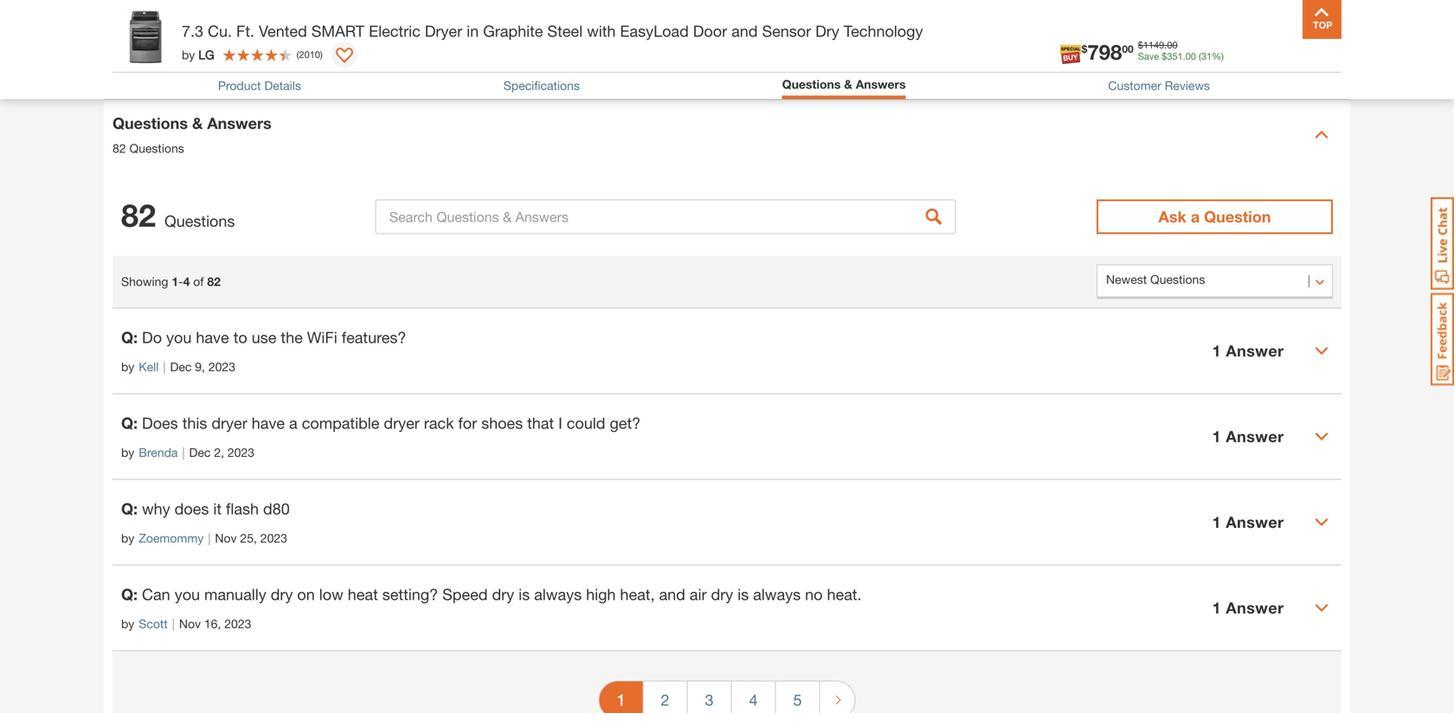 Task type: describe. For each thing, give the bounding box(es) containing it.
questions down dry at the top
[[782, 77, 841, 91]]

reviews
[[1165, 78, 1210, 93]]

dryer
[[425, 22, 462, 40]]

how can we improve our product information? provide feedback. link
[[121, 52, 475, 66]]

product details
[[218, 78, 301, 93]]

351
[[1167, 51, 1183, 62]]

kell button
[[139, 358, 159, 376]]

dec for you
[[170, 360, 192, 374]]

( inside $ 1149 . 00 save $ 351 . 00 ( 31 %)
[[1199, 51, 1202, 62]]

$ for 1149
[[1138, 39, 1143, 51]]

& for questions & answers 82 questions
[[192, 114, 203, 133]]

product
[[218, 78, 261, 93]]

1149
[[1143, 39, 1165, 51]]

798
[[1088, 39, 1122, 64]]

to
[[233, 328, 247, 347]]

no
[[805, 585, 823, 604]]

can
[[149, 52, 169, 66]]

by brenda | dec 2, 2023
[[121, 446, 255, 460]]

on
[[297, 585, 315, 604]]

3 1 answer from the top
[[1213, 513, 1284, 532]]

1 answer for features?
[[1213, 342, 1284, 360]]

3 dry from the left
[[711, 585, 733, 604]]

2 vertical spatial 82
[[207, 275, 221, 289]]

questions inside the 82 questions
[[165, 212, 235, 230]]

ask
[[1159, 208, 1187, 226]]

2 dryer from the left
[[384, 414, 420, 433]]

answer for features?
[[1226, 342, 1284, 360]]

1 horizontal spatial .
[[1183, 51, 1186, 62]]

high
[[586, 585, 616, 604]]

by left lg at the top left
[[182, 47, 195, 62]]

dry
[[816, 22, 840, 40]]

customer
[[1108, 78, 1162, 93]]

caret image for 1 answer
[[1315, 516, 1329, 530]]

1 horizontal spatial 00
[[1167, 39, 1178, 51]]

specifications
[[504, 78, 580, 93]]

( 2010 )
[[297, 49, 323, 60]]

door
[[693, 22, 727, 40]]

questions & answers
[[782, 77, 906, 91]]

showing
[[121, 275, 168, 289]]

$ for 798
[[1082, 43, 1088, 55]]

31
[[1202, 51, 1212, 62]]

2 horizontal spatial 00
[[1186, 51, 1196, 62]]

do
[[142, 328, 162, 347]]

7.3
[[182, 22, 203, 40]]

vented
[[259, 22, 307, 40]]

a inside button
[[1191, 208, 1200, 226]]

questions up the 82 questions
[[129, 141, 184, 156]]

does
[[175, 500, 209, 518]]

4 inside navigation
[[749, 691, 758, 710]]

& for questions & answers
[[844, 77, 853, 91]]

get?
[[610, 414, 641, 433]]

scott
[[139, 617, 168, 631]]

2 link
[[644, 682, 687, 713]]

of
[[193, 275, 204, 289]]

1 answer for rack
[[1213, 427, 1284, 446]]

2023 for flash
[[260, 531, 287, 546]]

does
[[142, 414, 178, 433]]

that
[[527, 414, 554, 433]]

q: why does it flash d80
[[121, 500, 290, 518]]

caret image for get?
[[1315, 430, 1329, 444]]

and inside questions element
[[659, 585, 685, 604]]

why
[[142, 500, 170, 518]]

by for does
[[121, 446, 134, 460]]

setting?
[[382, 585, 438, 604]]

1 caret image from the top
[[1315, 344, 1329, 358]]

kell
[[139, 360, 159, 374]]

nov for manually
[[179, 617, 201, 631]]

82 inside questions & answers 82 questions
[[113, 141, 126, 156]]

q: can you manually dry on low heat setting? speed dry is always high heat, and air dry is always no heat.
[[121, 585, 862, 604]]

manually
[[204, 585, 266, 604]]

compatible
[[302, 414, 380, 433]]

questions down the 'can'
[[113, 114, 188, 133]]

5 link
[[776, 682, 819, 713]]

save
[[1138, 51, 1159, 62]]

smart
[[311, 22, 365, 40]]

caret image for 82
[[1315, 128, 1329, 142]]

for
[[458, 414, 477, 433]]

3 link
[[688, 682, 731, 713]]

by for do
[[121, 360, 134, 374]]

2 is from the left
[[738, 585, 749, 604]]

1 dry from the left
[[271, 585, 293, 604]]

electric
[[369, 22, 421, 40]]

showing 1 - 4 of 82
[[121, 275, 221, 289]]

brenda
[[139, 446, 178, 460]]

| for can
[[172, 617, 175, 631]]

our
[[239, 52, 256, 66]]

speed
[[442, 585, 488, 604]]

graphite
[[483, 22, 543, 40]]

| for do
[[163, 360, 166, 374]]

questions & answers 82 questions
[[113, 114, 272, 156]]

by scott | nov 16, 2023
[[121, 617, 251, 631]]

1 vertical spatial 82
[[121, 197, 156, 234]]

zoemommy button
[[139, 530, 204, 548]]

2
[[661, 691, 670, 710]]

use
[[252, 328, 277, 347]]

heat
[[348, 585, 378, 604]]

nov for it
[[215, 531, 237, 546]]

%)
[[1212, 51, 1224, 62]]

you for have
[[166, 328, 192, 347]]

ask a question
[[1159, 208, 1271, 226]]

this
[[182, 414, 207, 433]]

2023 for dry
[[224, 617, 251, 631]]

rack
[[424, 414, 454, 433]]

2,
[[214, 446, 224, 460]]

improve
[[192, 52, 235, 66]]

q: do you have to use the wifi features?
[[121, 328, 406, 347]]

2023 for have
[[228, 446, 255, 460]]

answer for rack
[[1226, 427, 1284, 446]]

caret image for heat,
[[1315, 601, 1329, 615]]

9,
[[195, 360, 205, 374]]

1 answer for setting?
[[1213, 599, 1284, 617]]

7.3 cu. ft. vented smart electric dryer in graphite steel with easyload door and sensor dry technology
[[182, 22, 923, 40]]

steel
[[548, 22, 583, 40]]

answer for setting?
[[1226, 599, 1284, 617]]

it
[[213, 500, 222, 518]]

display image
[[336, 48, 353, 65]]



Task type: locate. For each thing, give the bounding box(es) containing it.
answer
[[1226, 342, 1284, 360], [1226, 427, 1284, 446], [1226, 513, 1284, 532], [1226, 599, 1284, 617]]

answers
[[856, 77, 906, 91], [207, 114, 272, 133]]

dry left on
[[271, 585, 293, 604]]

by zoemommy | nov 25, 2023
[[121, 531, 287, 546]]

0 vertical spatial have
[[196, 328, 229, 347]]

82
[[113, 141, 126, 156], [121, 197, 156, 234], [207, 275, 221, 289]]

2 q: from the top
[[121, 414, 138, 433]]

1 answer from the top
[[1226, 342, 1284, 360]]

you up the by scott | nov 16, 2023
[[175, 585, 200, 604]]

0 vertical spatial answers
[[856, 77, 906, 91]]

questions & answers button
[[782, 77, 906, 95], [782, 77, 906, 91]]

16,
[[204, 617, 221, 631]]

| right 'brenda'
[[182, 446, 185, 460]]

flash
[[226, 500, 259, 518]]

$ inside $ 798 00
[[1082, 43, 1088, 55]]

zoemommy
[[139, 531, 204, 546]]

ft.
[[236, 22, 255, 40]]

a left compatible
[[289, 414, 298, 433]]

you for manually
[[175, 585, 200, 604]]

caret image
[[1315, 128, 1329, 142], [1315, 516, 1329, 530]]

0 vertical spatial caret image
[[1315, 344, 1329, 358]]

82 questions
[[121, 197, 235, 234]]

0 horizontal spatial have
[[196, 328, 229, 347]]

heat,
[[620, 585, 655, 604]]

1 is from the left
[[519, 585, 530, 604]]

by left 'brenda'
[[121, 446, 134, 460]]

2 horizontal spatial dry
[[711, 585, 733, 604]]

1 1 answer from the top
[[1213, 342, 1284, 360]]

0 vertical spatial &
[[844, 77, 853, 91]]

1 for setting?
[[1213, 599, 1222, 617]]

in
[[467, 22, 479, 40]]

2023 for to
[[209, 360, 235, 374]]

)
[[320, 49, 323, 60]]

dryer left "rack"
[[384, 414, 420, 433]]

2023 right 2,
[[228, 446, 255, 460]]

-
[[178, 275, 183, 289]]

questions
[[782, 77, 841, 91], [113, 114, 188, 133], [129, 141, 184, 156], [165, 212, 235, 230]]

1 horizontal spatial 4
[[749, 691, 758, 710]]

2 dry from the left
[[492, 585, 514, 604]]

& down improve in the left top of the page
[[192, 114, 203, 133]]

0 horizontal spatial answers
[[207, 114, 272, 133]]

nov left 25,
[[215, 531, 237, 546]]

you
[[166, 328, 192, 347], [175, 585, 200, 604]]

wifi
[[307, 328, 337, 347]]

feedback.
[[421, 52, 475, 66]]

1 vertical spatial caret image
[[1315, 430, 1329, 444]]

lg
[[198, 47, 214, 62]]

4 left "of" on the left of the page
[[183, 275, 190, 289]]

0 vertical spatial 4
[[183, 275, 190, 289]]

have left compatible
[[252, 414, 285, 433]]

questions element
[[113, 308, 1342, 652]]

always left high
[[534, 585, 582, 604]]

q: for q: do you have to use the wifi features?
[[121, 328, 138, 347]]

nov left 16,
[[179, 617, 201, 631]]

q: left does
[[121, 414, 138, 433]]

1 horizontal spatial a
[[1191, 208, 1200, 226]]

2023 right 9,
[[209, 360, 235, 374]]

0 vertical spatial and
[[732, 22, 758, 40]]

heat.
[[827, 585, 862, 604]]

d80
[[263, 500, 290, 518]]

dry right air
[[711, 585, 733, 604]]

1 horizontal spatial is
[[738, 585, 749, 604]]

$ right $ 798 00
[[1138, 39, 1143, 51]]

2 always from the left
[[753, 585, 801, 604]]

$ 1149 . 00 save $ 351 . 00 ( 31 %)
[[1138, 39, 1224, 62]]

1 answer
[[1213, 342, 1284, 360], [1213, 427, 1284, 446], [1213, 513, 1284, 532], [1213, 599, 1284, 617]]

dec left 2,
[[189, 446, 211, 460]]

q: left the why
[[121, 500, 138, 518]]

2 horizontal spatial $
[[1162, 51, 1167, 62]]

details
[[264, 78, 301, 93]]

brenda button
[[139, 444, 178, 462]]

cu.
[[208, 22, 232, 40]]

$ 798 00
[[1082, 39, 1134, 64]]

0 vertical spatial you
[[166, 328, 192, 347]]

2 caret image from the top
[[1315, 430, 1329, 444]]

and left air
[[659, 585, 685, 604]]

always
[[534, 585, 582, 604], [753, 585, 801, 604]]

4 right 3
[[749, 691, 758, 710]]

2 vertical spatial caret image
[[1315, 601, 1329, 615]]

caret image
[[1315, 344, 1329, 358], [1315, 430, 1329, 444], [1315, 601, 1329, 615]]

1 vertical spatial have
[[252, 414, 285, 433]]

have
[[196, 328, 229, 347], [252, 414, 285, 433]]

0 horizontal spatial .
[[1165, 39, 1167, 51]]

| right the "kell"
[[163, 360, 166, 374]]

how
[[121, 52, 146, 66]]

and right door
[[732, 22, 758, 40]]

| for does
[[182, 446, 185, 460]]

3 answer from the top
[[1226, 513, 1284, 532]]

q: left can
[[121, 585, 138, 604]]

i
[[558, 414, 563, 433]]

$ left save
[[1082, 43, 1088, 55]]

1 horizontal spatial &
[[844, 77, 853, 91]]

0 horizontal spatial always
[[534, 585, 582, 604]]

1 horizontal spatial dryer
[[384, 414, 420, 433]]

provide
[[376, 52, 418, 66]]

1 horizontal spatial nov
[[215, 531, 237, 546]]

1 horizontal spatial and
[[732, 22, 758, 40]]

0 horizontal spatial a
[[289, 414, 298, 433]]

00 right 1149
[[1167, 39, 1178, 51]]

navigation containing 2
[[599, 669, 856, 713]]

1 horizontal spatial (
[[1199, 51, 1202, 62]]

1 dryer from the left
[[212, 414, 247, 433]]

ask a question button
[[1097, 200, 1333, 234]]

q: for q: why does it flash d80
[[121, 500, 138, 518]]

0 horizontal spatial dryer
[[212, 414, 247, 433]]

$ right save
[[1162, 51, 1167, 62]]

information?
[[305, 52, 373, 66]]

| for why
[[208, 531, 211, 546]]

have left to
[[196, 328, 229, 347]]

2023 right 25,
[[260, 531, 287, 546]]

. right save
[[1165, 39, 1167, 51]]

0 vertical spatial 82
[[113, 141, 126, 156]]

q: does this dryer have a compatible dryer rack for shoes that i could get?
[[121, 414, 641, 433]]

1 horizontal spatial dry
[[492, 585, 514, 604]]

1 caret image from the top
[[1315, 128, 1329, 142]]

. left 31
[[1183, 51, 1186, 62]]

1 vertical spatial and
[[659, 585, 685, 604]]

0 horizontal spatial dry
[[271, 585, 293, 604]]

dryer
[[212, 414, 247, 433], [384, 414, 420, 433]]

0 horizontal spatial and
[[659, 585, 685, 604]]

3
[[705, 691, 714, 710]]

by
[[182, 47, 195, 62], [121, 360, 134, 374], [121, 446, 134, 460], [121, 531, 134, 546], [121, 617, 134, 631]]

product image image
[[117, 9, 173, 65]]

answers down product
[[207, 114, 272, 133]]

caret image inside questions element
[[1315, 516, 1329, 530]]

4 link
[[732, 682, 775, 713]]

dec for this
[[189, 446, 211, 460]]

is
[[519, 585, 530, 604], [738, 585, 749, 604]]

q: for q: does this dryer have a compatible dryer rack for shoes that i could get?
[[121, 414, 138, 433]]

& inside questions & answers 82 questions
[[192, 114, 203, 133]]

dryer up 2,
[[212, 414, 247, 433]]

2 answer from the top
[[1226, 427, 1284, 446]]

4 answer from the top
[[1226, 599, 1284, 617]]

always left no on the right bottom of page
[[753, 585, 801, 604]]

customer reviews
[[1108, 78, 1210, 93]]

4 1 answer from the top
[[1213, 599, 1284, 617]]

00 left save
[[1122, 43, 1134, 55]]

by left scott
[[121, 617, 134, 631]]

shoes
[[481, 414, 523, 433]]

answers inside questions & answers 82 questions
[[207, 114, 272, 133]]

1 for rack
[[1213, 427, 1222, 446]]

0 vertical spatial dec
[[170, 360, 192, 374]]

q: left the do
[[121, 328, 138, 347]]

2023 right 16,
[[224, 617, 251, 631]]

by for why
[[121, 531, 134, 546]]

1 always from the left
[[534, 585, 582, 604]]

and
[[732, 22, 758, 40], [659, 585, 685, 604]]

you right the do
[[166, 328, 192, 347]]

&
[[844, 77, 853, 91], [192, 114, 203, 133]]

by left the "kell"
[[121, 360, 134, 374]]

a inside questions element
[[289, 414, 298, 433]]

by for can
[[121, 617, 134, 631]]

feedback link image
[[1431, 293, 1454, 386]]

0 horizontal spatial is
[[519, 585, 530, 604]]

specifications button
[[504, 78, 580, 93], [504, 78, 580, 93]]

25,
[[240, 531, 257, 546]]

air
[[690, 585, 707, 604]]

1 horizontal spatial answers
[[856, 77, 906, 91]]

0 horizontal spatial (
[[297, 49, 299, 60]]

1 vertical spatial answers
[[207, 114, 272, 133]]

1 horizontal spatial $
[[1138, 39, 1143, 51]]

4 q: from the top
[[121, 585, 138, 604]]

can
[[142, 585, 170, 604]]

00
[[1167, 39, 1178, 51], [1122, 43, 1134, 55], [1186, 51, 1196, 62]]

live chat image
[[1431, 197, 1454, 290]]

answers for questions & answers 82 questions
[[207, 114, 272, 133]]

scott button
[[139, 615, 168, 633]]

| down q: why does it flash d80
[[208, 531, 211, 546]]

dry right speed at the left of the page
[[492, 585, 514, 604]]

1 horizontal spatial always
[[753, 585, 801, 604]]

3 caret image from the top
[[1315, 601, 1329, 615]]

Search Questions & Answers text field
[[375, 200, 956, 234]]

0 horizontal spatial 4
[[183, 275, 190, 289]]

| right scott
[[172, 617, 175, 631]]

0 horizontal spatial nov
[[179, 617, 201, 631]]

question
[[1204, 208, 1271, 226]]

0 vertical spatial caret image
[[1315, 128, 1329, 142]]

1 vertical spatial dec
[[189, 446, 211, 460]]

by left zoemommy
[[121, 531, 134, 546]]

2010
[[299, 49, 320, 60]]

5
[[793, 691, 802, 710]]

easyload
[[620, 22, 689, 40]]

3 q: from the top
[[121, 500, 138, 518]]

a right ask
[[1191, 208, 1200, 226]]

0 horizontal spatial 00
[[1122, 43, 1134, 55]]

1 vertical spatial 4
[[749, 691, 758, 710]]

dec left 9,
[[170, 360, 192, 374]]

00 inside $ 798 00
[[1122, 43, 1134, 55]]

1 vertical spatial a
[[289, 414, 298, 433]]

1 vertical spatial &
[[192, 114, 203, 133]]

& down technology
[[844, 77, 853, 91]]

how can we improve our product information? provide feedback.
[[121, 52, 475, 66]]

customer reviews button
[[1108, 78, 1210, 93], [1108, 78, 1210, 93]]

00 left 31
[[1186, 51, 1196, 62]]

0 horizontal spatial &
[[192, 114, 203, 133]]

a
[[1191, 208, 1200, 226], [289, 414, 298, 433]]

1 vertical spatial you
[[175, 585, 200, 604]]

1 q: from the top
[[121, 328, 138, 347]]

0 vertical spatial a
[[1191, 208, 1200, 226]]

1 horizontal spatial have
[[252, 414, 285, 433]]

sensor
[[762, 22, 811, 40]]

q:
[[121, 328, 138, 347], [121, 414, 138, 433], [121, 500, 138, 518], [121, 585, 138, 604]]

0 vertical spatial nov
[[215, 531, 237, 546]]

by kell | dec 9, 2023
[[121, 360, 235, 374]]

2 caret image from the top
[[1315, 516, 1329, 530]]

answers down technology
[[856, 77, 906, 91]]

answers for questions & answers
[[856, 77, 906, 91]]

2 1 answer from the top
[[1213, 427, 1284, 446]]

1
[[172, 275, 178, 289], [1213, 342, 1222, 360], [1213, 427, 1222, 446], [1213, 513, 1222, 532], [1213, 599, 1222, 617]]

top button
[[1303, 0, 1342, 39]]

1 vertical spatial caret image
[[1315, 516, 1329, 530]]

is right air
[[738, 585, 749, 604]]

questions up "of" on the left of the page
[[165, 212, 235, 230]]

with
[[587, 22, 616, 40]]

0 horizontal spatial $
[[1082, 43, 1088, 55]]

q: for q: can you manually dry on low heat setting? speed dry is always high heat, and air dry is always no heat.
[[121, 585, 138, 604]]

navigation
[[599, 669, 856, 713]]

1 for features?
[[1213, 342, 1222, 360]]

dry
[[271, 585, 293, 604], [492, 585, 514, 604], [711, 585, 733, 604]]

is right speed at the left of the page
[[519, 585, 530, 604]]

1 vertical spatial nov
[[179, 617, 201, 631]]



Task type: vqa. For each thing, say whether or not it's contained in the screenshot.
OPTIONS for the 'more options available' LINK below "Dove Gray" image
no



